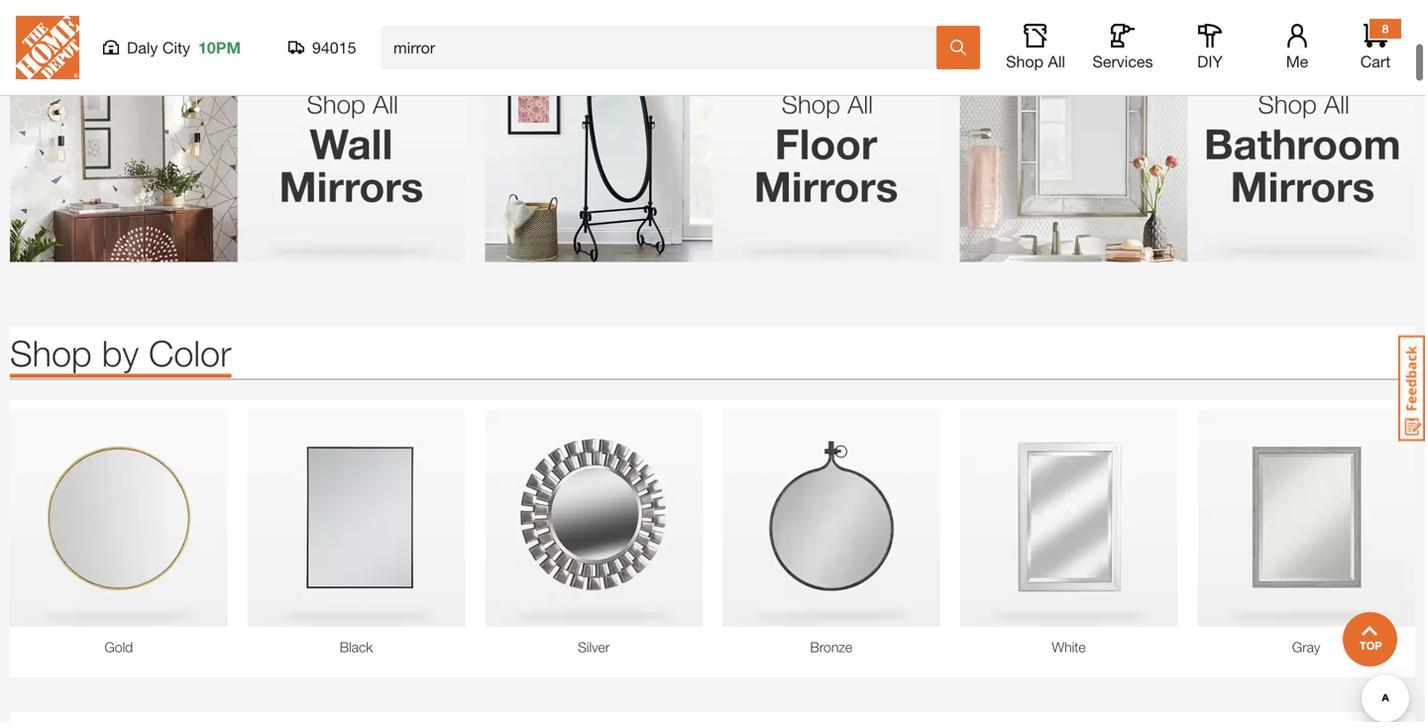 Task type: locate. For each thing, give the bounding box(es) containing it.
services
[[1093, 52, 1154, 71]]

 image for white
[[960, 410, 1178, 628]]

 image for bronze
[[723, 410, 941, 628]]

alt text image
[[10, 35, 465, 262], [485, 35, 941, 262], [960, 35, 1416, 262]]

black
[[340, 640, 373, 656]]

the home depot logo image
[[16, 16, 79, 79]]

color
[[149, 332, 231, 374]]

white link
[[960, 638, 1178, 659]]

gold
[[105, 640, 133, 656]]

0 horizontal spatial shop
[[10, 332, 92, 374]]

 image for silver
[[485, 410, 703, 628]]

1 horizontal spatial alt text image
[[485, 35, 941, 262]]

 image for gold
[[10, 410, 228, 628]]

1 horizontal spatial shop
[[1006, 52, 1044, 71]]

shop inside button
[[1006, 52, 1044, 71]]

1 vertical spatial shop
[[10, 332, 92, 374]]

4  image from the left
[[723, 410, 941, 628]]

5  image from the left
[[960, 410, 1178, 628]]

shop
[[1006, 52, 1044, 71], [10, 332, 92, 374]]

What can we help you find today? search field
[[394, 27, 936, 68]]

3  image from the left
[[485, 410, 703, 628]]

0 vertical spatial shop
[[1006, 52, 1044, 71]]

0 horizontal spatial alt text image
[[10, 35, 465, 262]]

daly city 10pm
[[127, 38, 241, 57]]

1  image from the left
[[10, 410, 228, 628]]

me
[[1287, 52, 1309, 71]]

2  image from the left
[[248, 410, 465, 628]]

shop all
[[1006, 52, 1066, 71]]

silver
[[578, 640, 610, 656]]

6  image from the left
[[1198, 410, 1416, 628]]

8
[[1383, 22, 1389, 36]]

2 horizontal spatial alt text image
[[960, 35, 1416, 262]]

 image
[[10, 410, 228, 628], [248, 410, 465, 628], [485, 410, 703, 628], [723, 410, 941, 628], [960, 410, 1178, 628], [1198, 410, 1416, 628]]

diy
[[1198, 52, 1223, 71]]

shop by color
[[10, 332, 231, 374]]

10pm
[[198, 38, 241, 57]]

shop left all
[[1006, 52, 1044, 71]]

bronze link
[[723, 638, 941, 659]]

shop left by
[[10, 332, 92, 374]]



Task type: describe. For each thing, give the bounding box(es) containing it.
by
[[102, 332, 139, 374]]

city
[[162, 38, 190, 57]]

gray link
[[1198, 638, 1416, 659]]

2 alt text image from the left
[[485, 35, 941, 262]]

shop all button
[[1004, 24, 1068, 71]]

white
[[1052, 640, 1086, 656]]

shop for shop by color
[[10, 332, 92, 374]]

gold link
[[10, 638, 228, 659]]

shop for shop all
[[1006, 52, 1044, 71]]

silver link
[[485, 638, 703, 659]]

 image for black
[[248, 410, 465, 628]]

me button
[[1266, 24, 1330, 71]]

94015
[[312, 38, 356, 57]]

daly
[[127, 38, 158, 57]]

3 alt text image from the left
[[960, 35, 1416, 262]]

gray
[[1293, 640, 1321, 656]]

94015 button
[[289, 38, 357, 58]]

services button
[[1092, 24, 1155, 71]]

black link
[[248, 638, 465, 659]]

1 alt text image from the left
[[10, 35, 465, 262]]

cart
[[1361, 52, 1391, 71]]

feedback link image
[[1399, 335, 1426, 442]]

all
[[1048, 52, 1066, 71]]

 image for gray
[[1198, 410, 1416, 628]]

cart 8
[[1361, 22, 1391, 71]]

bronze
[[811, 640, 853, 656]]

diy button
[[1179, 24, 1242, 71]]



Task type: vqa. For each thing, say whether or not it's contained in the screenshot.
What
no



